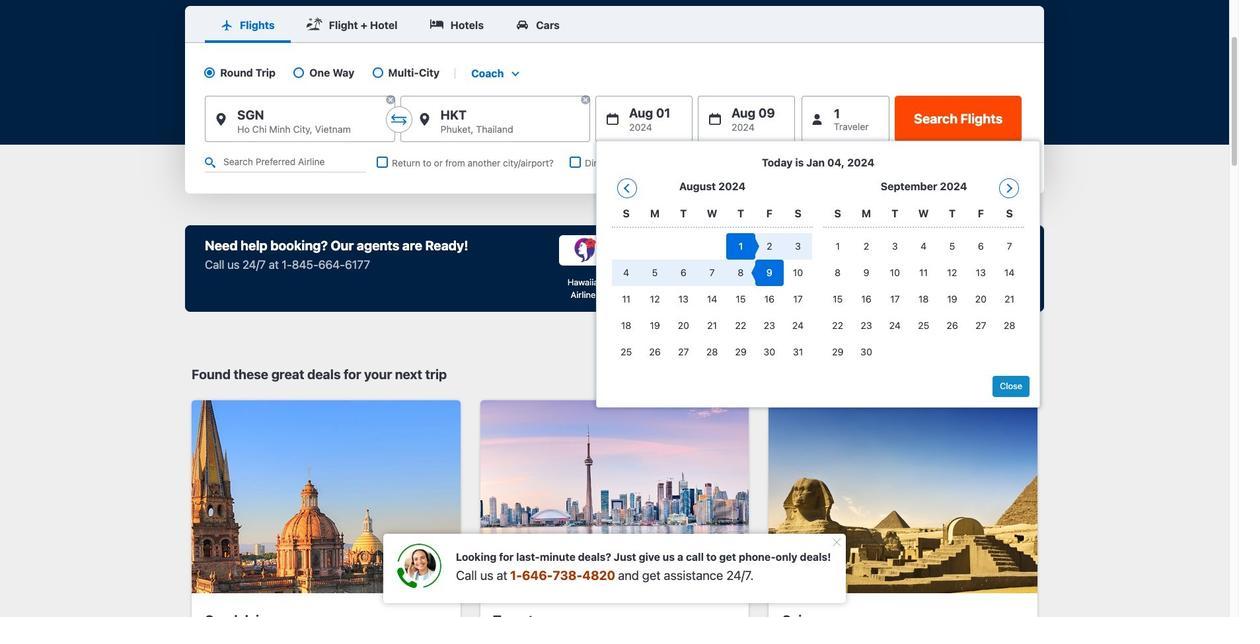 Task type: describe. For each thing, give the bounding box(es) containing it.
Search Preferred Airline text field
[[205, 153, 366, 173]]

this image is for toronto city image
[[480, 400, 749, 594]]

4 srt airline image from the left
[[804, 235, 857, 266]]

1 srt airline image from the left
[[559, 235, 612, 266]]

this image is for cairo city image
[[769, 400, 1038, 594]]

search widget tabs tab list
[[185, 6, 1044, 43]]

2 srt airline image from the left
[[641, 235, 693, 266]]

2 clear field image from the left
[[580, 95, 591, 105]]



Task type: locate. For each thing, give the bounding box(es) containing it.
None field
[[466, 66, 523, 80]]

search image
[[205, 157, 215, 168]]

1 clear field image from the left
[[385, 95, 396, 105]]

1 horizontal spatial clear field image
[[580, 95, 591, 105]]

this image is for guadalajara city image
[[192, 400, 460, 594]]

5 srt airline image from the left
[[885, 235, 938, 266]]

6 srt airline image from the left
[[967, 235, 1020, 266]]

srt airline image
[[559, 235, 612, 266], [641, 235, 693, 266], [722, 235, 775, 266], [804, 235, 857, 266], [885, 235, 938, 266], [967, 235, 1020, 266]]

clear field image
[[385, 95, 396, 105], [580, 95, 591, 105]]

0 horizontal spatial clear field image
[[385, 95, 396, 105]]

call us at1-646-738-4820 image
[[397, 544, 441, 589]]

dialog
[[596, 141, 1040, 408]]

form
[[185, 6, 1044, 408]]

3 srt airline image from the left
[[722, 235, 775, 266]]

None button
[[895, 96, 1022, 142]]



Task type: vqa. For each thing, say whether or not it's contained in the screenshot.
CALL US AT "image" at the left
no



